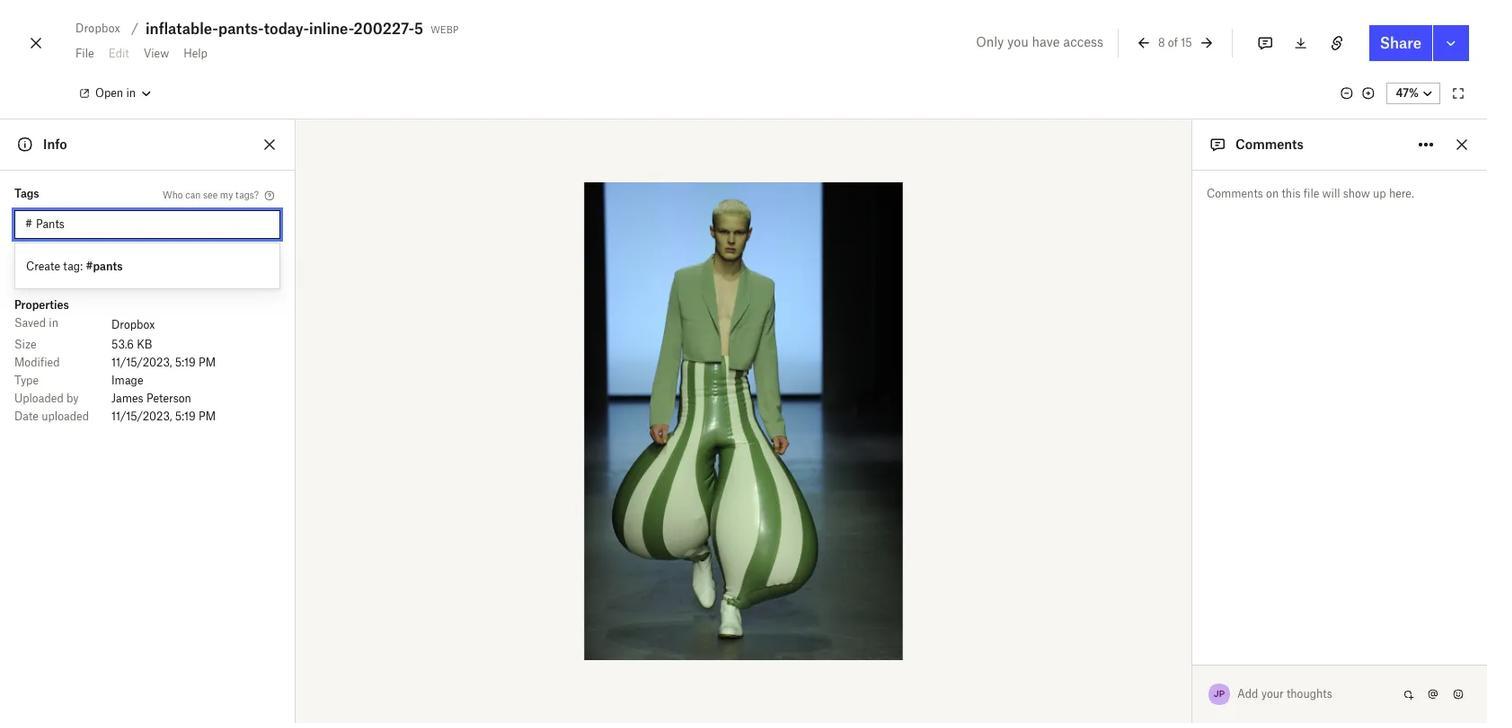 Task type: describe. For each thing, give the bounding box(es) containing it.
successful!
[[1183, 675, 1252, 690]]

microsoft_pride_21_bisexual.jpg uploaded to
[[1112, 378, 1279, 410]]

8 of 15
[[1158, 36, 1192, 49]]

row containing uploaded by
[[14, 390, 280, 408]]

microsoft_pride_21_intersex.jpg
[[1112, 537, 1277, 551]]

in for open in
[[126, 86, 136, 100]]

type
[[14, 374, 39, 387]]

tags?
[[236, 189, 259, 200]]

row containing modified
[[14, 354, 280, 372]]

kb
[[137, 338, 152, 351]]

microsoft_pride_21_pansexual.jpg
[[1112, 590, 1287, 604]]

webp
[[431, 21, 459, 36]]

add
[[1237, 687, 1258, 701]]

link
[[1408, 652, 1427, 666]]

0 horizontal spatial uploaded
[[42, 410, 89, 423]]

close image
[[25, 29, 47, 58]]

close right sidebar image
[[1451, 134, 1473, 155]]

access
[[1063, 34, 1103, 49]]

who can see my tags?
[[163, 189, 259, 200]]

open in
[[95, 86, 136, 100]]

/
[[131, 21, 138, 36]]

by
[[66, 392, 79, 405]]

comments for comments
[[1236, 137, 1304, 152]]

microsoft_pride_21_neutrois.jpg uploaded to
[[1112, 431, 1279, 463]]

open in button
[[68, 79, 161, 108]]

file button
[[68, 40, 101, 68]]

here.
[[1389, 187, 1414, 200]]

who can see my tags? image
[[262, 189, 277, 203]]

open
[[95, 86, 123, 100]]

microsoft_pride_21_demisexual.jpg
[[1112, 325, 1296, 339]]

microsoft_pride_21_lesbian.jpg
[[1112, 643, 1275, 657]]

dropbox for dropbox popup button
[[75, 22, 120, 35]]

#fashion button
[[14, 253, 95, 275]]

have
[[1032, 34, 1060, 49]]

comments for comments on this file will show up here.
[[1207, 187, 1263, 200]]

pm for kb
[[199, 356, 216, 369]]

copy
[[1378, 652, 1405, 666]]

james peterson
[[111, 392, 191, 405]]

today-
[[264, 20, 309, 38]]

/ inflatable-pants-today-inline-200227-5 webp
[[131, 20, 459, 38]]

microsoft_pride_21_pride_flag.jpg uploaded to
[[1112, 484, 1288, 516]]

inflatable-
[[146, 20, 218, 38]]

11/15/2023, for peterson
[[111, 410, 172, 423]]

15
[[1181, 36, 1192, 49]]

row containing type
[[14, 372, 280, 390]]

thoughts
[[1287, 687, 1332, 701]]

uploaded down type
[[14, 392, 64, 405]]

successfully
[[1184, 691, 1246, 704]]

47%
[[1396, 86, 1419, 100]]

dropbox link
[[111, 316, 155, 334]]

on
[[1266, 187, 1279, 200]]

jp
[[1214, 688, 1225, 700]]

to for microsoft_pride_21_intersex.jpg
[[1190, 558, 1199, 569]]

only
[[976, 34, 1004, 49]]

tag:
[[63, 260, 83, 273]]

upload successful! alert
[[1067, 265, 1465, 723]]

add your thoughts
[[1237, 687, 1332, 701]]

up
[[1373, 187, 1386, 200]]

row containing date uploaded
[[14, 408, 280, 426]]

who
[[163, 189, 183, 200]]

row containing saved in
[[14, 314, 280, 336]]

help
[[183, 47, 208, 60]]

show
[[1343, 187, 1370, 200]]

200227-
[[354, 20, 414, 38]]

53.6 kb
[[111, 338, 152, 351]]

uploaded for microsoft_pride_21_demisexual.jpg
[[1147, 346, 1188, 357]]

5:19 for james peterson
[[175, 410, 196, 423]]

uploaded for microsoft_pride_21_bisexual.jpg
[[1147, 399, 1188, 410]]

saved in
[[14, 316, 58, 330]]

uploaded for microsoft_pride_21_intersex.jpg
[[1147, 558, 1188, 569]]

size
[[14, 338, 37, 351]]

11/15/2023, 5:19 pm for kb
[[111, 356, 216, 369]]

47% button
[[1387, 83, 1440, 104]]

Add your thoughts text field
[[1238, 680, 1397, 709]]

microsoft_pride_21_bisexual.jpg
[[1112, 378, 1279, 392]]

can
[[185, 189, 201, 200]]

uploaded for microsoft_pride_21_neutrois.jpg
[[1147, 452, 1188, 463]]

modified
[[14, 356, 60, 369]]

your
[[1261, 687, 1284, 701]]

only you have access
[[976, 34, 1103, 49]]

will
[[1322, 187, 1340, 200]]

to for microsoft_pride_21_demisexual.jpg
[[1190, 346, 1199, 357]]

copy link button
[[1369, 649, 1436, 670]]

table containing saved in
[[14, 314, 280, 426]]



Task type: locate. For each thing, give the bounding box(es) containing it.
1 vertical spatial uploaded
[[1249, 691, 1297, 704]]

uploaded down microsoft_pride_21_bisexual.jpg
[[1147, 399, 1188, 410]]

5 row from the top
[[14, 390, 280, 408]]

in
[[126, 86, 136, 100], [49, 316, 58, 330]]

6 row from the top
[[14, 408, 280, 426]]

uploaded inside microsoft_pride_21_bisexual.jpg uploaded to
[[1147, 399, 1188, 410]]

copy link
[[1378, 652, 1427, 666]]

to for microsoft_pride_21_pansexual.jpg
[[1190, 611, 1199, 622]]

uploaded inside microsoft_pride_21_pansexual.jpg uploaded to
[[1147, 611, 1188, 622]]

row up james peterson
[[14, 372, 280, 390]]

to for microsoft_pride_21_bisexual.jpg
[[1190, 399, 1199, 410]]

uploaded down microsoft_pride_21_demisexual.jpg
[[1147, 346, 1188, 357]]

0 horizontal spatial in
[[49, 316, 58, 330]]

to down microsoft_pride_21_bisexual.jpg
[[1190, 399, 1199, 410]]

uploaded down microsoft_pride_21_intersex.jpg
[[1147, 558, 1188, 569]]

2 pm from the top
[[199, 410, 216, 423]]

11/15/2023, for kb
[[111, 356, 172, 369]]

pm for peterson
[[199, 410, 216, 423]]

comments on this file will show up here.
[[1207, 187, 1414, 200]]

11/15/2023, 5:19 pm down kb
[[111, 356, 216, 369]]

close left sidebar image
[[259, 134, 280, 155]]

1 row from the top
[[14, 314, 280, 336]]

comments left the on
[[1207, 187, 1263, 200]]

5:19
[[175, 356, 196, 369], [175, 410, 196, 423]]

uploaded for microsoft_pride_21_pansexual.jpg
[[1147, 611, 1188, 622]]

uploaded by
[[14, 392, 79, 405]]

in inside popup button
[[126, 86, 136, 100]]

1 vertical spatial 5:19
[[175, 410, 196, 423]]

pm
[[199, 356, 216, 369], [199, 410, 216, 423]]

0 vertical spatial 11/15/2023,
[[111, 356, 172, 369]]

1 horizontal spatial in
[[126, 86, 136, 100]]

create tag: #pants
[[26, 260, 123, 273]]

uploaded inside microsoft_pride_21_demisexual.jpg uploaded to
[[1147, 346, 1188, 357]]

dropbox for dropbox link
[[111, 318, 155, 332]]

5:19 for 53.6 kb
[[175, 356, 196, 369]]

11/15/2023, down kb
[[111, 356, 172, 369]]

share
[[1380, 34, 1422, 52]]

microsoft_pride_21_neutrois.jpg
[[1112, 431, 1279, 445]]

5
[[414, 20, 423, 38]]

dropbox inside popup button
[[75, 22, 120, 35]]

file
[[75, 47, 94, 60]]

to down microsoft_pride_21_pansexual.jpg
[[1190, 611, 1199, 622]]

row down james peterson
[[14, 408, 280, 426]]

items
[[1152, 691, 1181, 704]]

row down image
[[14, 390, 280, 408]]

in inside row
[[49, 316, 58, 330]]

help button
[[176, 40, 215, 68]]

tags
[[14, 187, 39, 200]]

you
[[1007, 34, 1029, 49]]

53.6
[[111, 338, 134, 351]]

3 row from the top
[[14, 354, 280, 372]]

my
[[220, 189, 233, 200]]

microsoft_pride_21_intersex.jpg uploaded to
[[1112, 537, 1277, 569]]

microsoft_pride_21_pride_flag.jpg
[[1112, 484, 1288, 498]]

4 to from the top
[[1190, 505, 1199, 516]]

file
[[1304, 187, 1319, 200]]

to inside the "microsoft_pride_21_intersex.jpg uploaded to"
[[1190, 558, 1199, 569]]

1 vertical spatial 11/15/2023, 5:19 pm
[[111, 410, 216, 423]]

add your thoughts image
[[1238, 685, 1383, 704]]

inline-
[[309, 20, 354, 38]]

1 11/15/2023, 5:19 pm from the top
[[111, 356, 216, 369]]

1 vertical spatial 11/15/2023,
[[111, 410, 172, 423]]

dropbox button
[[68, 18, 128, 40]]

1 pm from the top
[[199, 356, 216, 369]]

row
[[14, 314, 280, 336], [14, 336, 280, 354], [14, 354, 280, 372], [14, 372, 280, 390], [14, 390, 280, 408], [14, 408, 280, 426]]

0 vertical spatial 5:19
[[175, 356, 196, 369]]

row down kb
[[14, 354, 280, 372]]

0 vertical spatial pm
[[199, 356, 216, 369]]

uploaded
[[42, 410, 89, 423], [1249, 691, 1297, 704]]

1 vertical spatial in
[[49, 316, 58, 330]]

row containing size
[[14, 336, 280, 354]]

date
[[14, 410, 39, 423]]

uploaded inside microsoft_pride_21_neutrois.jpg uploaded to
[[1147, 452, 1188, 463]]

1 vertical spatial comments
[[1207, 187, 1263, 200]]

uploaded for microsoft_pride_21_pride_flag.jpg
[[1147, 505, 1188, 516]]

to inside microsoft_pride_21_demisexual.jpg uploaded to
[[1190, 346, 1199, 357]]

dropbox
[[75, 22, 120, 35], [111, 318, 155, 332]]

uploaded inside the 'microsoft_pride_21_pride_flag.jpg uploaded to'
[[1147, 505, 1188, 516]]

to down microsoft_pride_21_pride_flag.jpg
[[1190, 505, 1199, 516]]

11/15/2023, 5:19 pm down peterson
[[111, 410, 216, 423]]

view
[[143, 47, 169, 60]]

0 vertical spatial dropbox
[[75, 22, 120, 35]]

uploaded down microsoft_pride_21_pride_flag.jpg
[[1147, 505, 1188, 516]]

microsoft_pride_21_pansexual.jpg uploaded to
[[1112, 590, 1287, 622]]

to inside microsoft_pride_21_bisexual.jpg uploaded to
[[1190, 399, 1199, 410]]

1 vertical spatial pm
[[199, 410, 216, 423]]

saved
[[14, 316, 46, 330]]

8
[[1158, 36, 1165, 49]]

1 vertical spatial dropbox
[[111, 318, 155, 332]]

info
[[43, 137, 67, 152]]

1 horizontal spatial uploaded
[[1249, 691, 1297, 704]]

2 row from the top
[[14, 336, 280, 354]]

2 5:19 from the top
[[175, 410, 196, 423]]

uploaded inside the "microsoft_pride_21_intersex.jpg uploaded to"
[[1147, 558, 1188, 569]]

to down microsoft_pride_21_neutrois.jpg
[[1190, 452, 1199, 463]]

to down microsoft_pride_21_demisexual.jpg
[[1190, 346, 1199, 357]]

to inside the 'microsoft_pride_21_pride_flag.jpg uploaded to'
[[1190, 505, 1199, 516]]

see
[[203, 189, 218, 200]]

0 vertical spatial in
[[126, 86, 136, 100]]

in down properties on the left top of page
[[49, 316, 58, 330]]

1 11/15/2023, from the top
[[111, 356, 172, 369]]

table
[[14, 314, 280, 426]]

share button
[[1369, 25, 1432, 61]]

#pants
[[86, 260, 123, 273]]

of
[[1168, 36, 1178, 49]]

0 vertical spatial uploaded
[[42, 410, 89, 423]]

2 to from the top
[[1190, 399, 1199, 410]]

2 11/15/2023, 5:19 pm from the top
[[111, 410, 216, 423]]

#
[[25, 217, 32, 231]]

comments up the on
[[1236, 137, 1304, 152]]

dropbox up 53.6 kb
[[111, 318, 155, 332]]

2 11/15/2023, from the top
[[111, 410, 172, 423]]

5:19 up peterson
[[175, 356, 196, 369]]

date uploaded
[[14, 410, 89, 423]]

create
[[26, 260, 60, 273]]

uploaded down microsoft_pride_21_pansexual.jpg
[[1147, 611, 1188, 622]]

properties
[[14, 298, 69, 312]]

11/15/2023, down james peterson
[[111, 410, 172, 423]]

this
[[1282, 187, 1301, 200]]

comments
[[1236, 137, 1304, 152], [1207, 187, 1263, 200]]

0 vertical spatial comments
[[1236, 137, 1304, 152]]

to
[[1190, 346, 1199, 357], [1190, 399, 1199, 410], [1190, 452, 1199, 463], [1190, 505, 1199, 516], [1190, 558, 1199, 569], [1190, 611, 1199, 622]]

peterson
[[146, 392, 191, 405]]

Add a tag text field
[[36, 215, 270, 235]]

1 5:19 from the top
[[175, 356, 196, 369]]

dropbox up file
[[75, 22, 120, 35]]

4 row from the top
[[14, 372, 280, 390]]

#fashion
[[25, 257, 70, 270]]

to for microsoft_pride_21_neutrois.jpg
[[1190, 452, 1199, 463]]

uploaded inside upload successful! all items successfully uploaded
[[1249, 691, 1297, 704]]

uploaded down microsoft_pride_21_neutrois.jpg
[[1147, 452, 1188, 463]]

in for saved in
[[49, 316, 58, 330]]

uploaded
[[1147, 346, 1188, 357], [14, 392, 64, 405], [1147, 399, 1188, 410], [1147, 452, 1188, 463], [1147, 505, 1188, 516], [1147, 558, 1188, 569], [1147, 611, 1188, 622]]

james
[[111, 392, 143, 405]]

to inside microsoft_pride_21_neutrois.jpg uploaded to
[[1190, 452, 1199, 463]]

0 vertical spatial 11/15/2023, 5:19 pm
[[111, 356, 216, 369]]

image
[[111, 374, 143, 387]]

row down dropbox link
[[14, 336, 280, 354]]

pants-
[[218, 20, 264, 38]]

6 to from the top
[[1190, 611, 1199, 622]]

to down microsoft_pride_21_intersex.jpg
[[1190, 558, 1199, 569]]

dropbox inside table
[[111, 318, 155, 332]]

all
[[1136, 691, 1150, 704]]

in right the open
[[126, 86, 136, 100]]

11/15/2023,
[[111, 356, 172, 369], [111, 410, 172, 423]]

to for microsoft_pride_21_pride_flag.jpg
[[1190, 505, 1199, 516]]

11/15/2023, 5:19 pm
[[111, 356, 216, 369], [111, 410, 216, 423]]

5 to from the top
[[1190, 558, 1199, 569]]

3 to from the top
[[1190, 452, 1199, 463]]

view button
[[136, 40, 176, 68]]

11/15/2023, 5:19 pm for peterson
[[111, 410, 216, 423]]

upload
[[1136, 675, 1180, 690]]

microsoft_pride_21_demisexual.jpg uploaded to
[[1112, 325, 1296, 357]]

row up kb
[[14, 314, 280, 336]]

1 to from the top
[[1190, 346, 1199, 357]]

to inside microsoft_pride_21_pansexual.jpg uploaded to
[[1190, 611, 1199, 622]]

upload successful! all items successfully uploaded
[[1136, 675, 1297, 704]]

5:19 down peterson
[[175, 410, 196, 423]]



Task type: vqa. For each thing, say whether or not it's contained in the screenshot.
so
no



